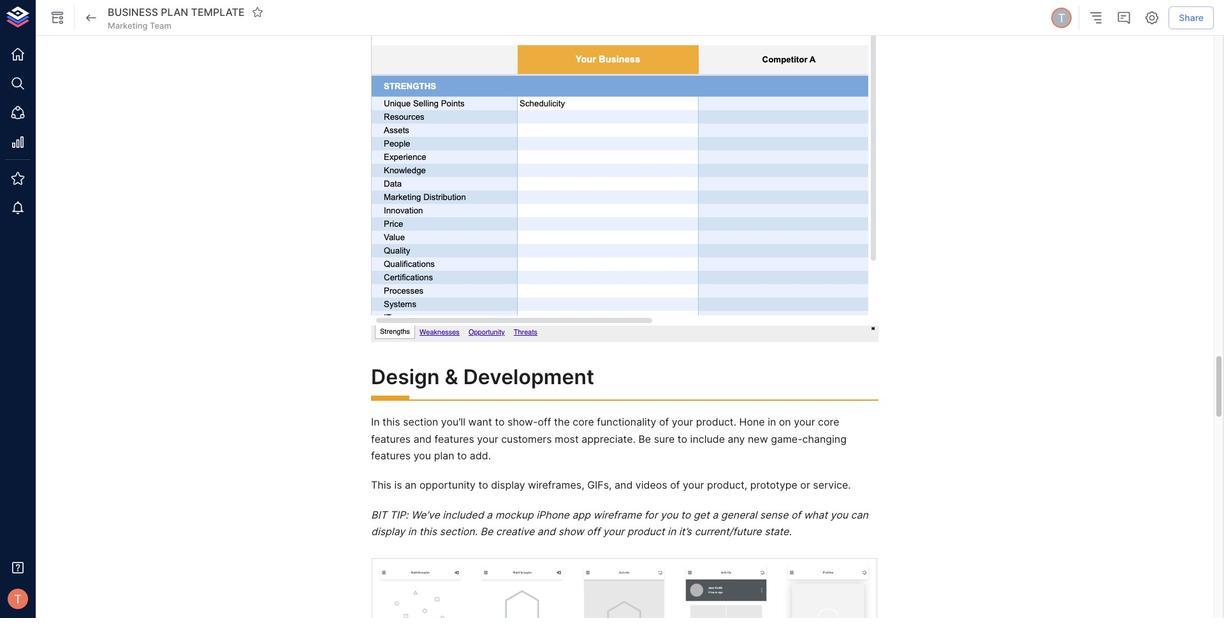 Task type: vqa. For each thing, say whether or not it's contained in the screenshot.
the collaborators
no



Task type: locate. For each thing, give the bounding box(es) containing it.
new
[[748, 433, 768, 446]]

hone
[[740, 416, 765, 429]]

your right on
[[794, 416, 815, 429]]

in left on
[[768, 416, 776, 429]]

to
[[495, 416, 505, 429], [678, 433, 688, 446], [457, 450, 467, 462], [479, 479, 488, 492], [681, 509, 691, 522]]

your inside the 'bit tip: we've included a mockup iphone app wireframe for you to get a general sense of what you can display in this section. be creative and show off your product in it's current/future state.'
[[603, 526, 624, 538]]

in this section you'll want to show-off the core functionality of your product. hone in on your core features and features your customers most appreciate. be sure to include any new game-changing features you plan to add.
[[371, 416, 850, 462]]

2 horizontal spatial and
[[615, 479, 633, 492]]

be
[[639, 433, 651, 446], [481, 526, 493, 538]]

1 horizontal spatial this
[[419, 526, 437, 538]]

your
[[672, 416, 693, 429], [794, 416, 815, 429], [477, 433, 499, 446], [683, 479, 704, 492], [603, 526, 624, 538]]

share button
[[1169, 6, 1214, 29]]

1 horizontal spatial t button
[[1050, 6, 1074, 30]]

display
[[491, 479, 525, 492], [371, 526, 405, 538]]

you right for
[[661, 509, 678, 522]]

of left the what
[[791, 509, 801, 522]]

0 vertical spatial be
[[639, 433, 651, 446]]

0 horizontal spatial of
[[659, 416, 669, 429]]

0 vertical spatial and
[[414, 433, 432, 446]]

be right section.
[[481, 526, 493, 538]]

this down we've
[[419, 526, 437, 538]]

1 horizontal spatial off
[[587, 526, 600, 538]]

display down bit
[[371, 526, 405, 538]]

and inside the 'bit tip: we've included a mockup iphone app wireframe for you to get a general sense of what you can display in this section. be creative and show off your product in it's current/future state.'
[[537, 526, 556, 538]]

of up sure
[[659, 416, 669, 429]]

0 vertical spatial this
[[383, 416, 400, 429]]

of
[[659, 416, 669, 429], [670, 479, 680, 492], [791, 509, 801, 522]]

marketing
[[108, 20, 148, 31]]

1 vertical spatial t
[[14, 592, 22, 606]]

0 horizontal spatial you
[[414, 450, 431, 462]]

be left sure
[[639, 433, 651, 446]]

gifs,
[[587, 479, 612, 492]]

what
[[804, 509, 828, 522]]

development
[[463, 365, 595, 390]]

section.
[[440, 526, 478, 538]]

features down you'll
[[435, 433, 474, 446]]

1 vertical spatial be
[[481, 526, 493, 538]]

you left can at the bottom of page
[[831, 509, 848, 522]]

a right get
[[713, 509, 718, 522]]

in
[[371, 416, 380, 429]]

and down "iphone"
[[537, 526, 556, 538]]

in down the tip:
[[408, 526, 416, 538]]

you left plan
[[414, 450, 431, 462]]

core up changing
[[818, 416, 840, 429]]

0 horizontal spatial be
[[481, 526, 493, 538]]

features down "in"
[[371, 433, 411, 446]]

t
[[1058, 11, 1066, 25], [14, 592, 22, 606]]

you
[[414, 450, 431, 462], [661, 509, 678, 522], [831, 509, 848, 522]]

a left mockup
[[487, 509, 492, 522]]

display up mockup
[[491, 479, 525, 492]]

1 vertical spatial t button
[[4, 585, 32, 614]]

a
[[487, 509, 492, 522], [713, 509, 718, 522]]

2 vertical spatial of
[[791, 509, 801, 522]]

be inside the 'bit tip: we've included a mockup iphone app wireframe for you to get a general sense of what you can display in this section. be creative and show off your product in it's current/future state.'
[[481, 526, 493, 538]]

t button
[[1050, 6, 1074, 30], [4, 585, 32, 614]]

1 horizontal spatial a
[[713, 509, 718, 522]]

t for t button to the top
[[1058, 11, 1066, 25]]

go back image
[[84, 10, 99, 26]]

1 horizontal spatial display
[[491, 479, 525, 492]]

0 horizontal spatial off
[[538, 416, 551, 429]]

core
[[573, 416, 594, 429], [818, 416, 840, 429]]

show wiki image
[[50, 10, 65, 26]]

off down app
[[587, 526, 600, 538]]

display inside the 'bit tip: we've included a mockup iphone app wireframe for you to get a general sense of what you can display in this section. be creative and show off your product in it's current/future state.'
[[371, 526, 405, 538]]

show-
[[508, 416, 538, 429]]

creative
[[496, 526, 535, 538]]

customers
[[501, 433, 552, 446]]

functionality
[[597, 416, 657, 429]]

0 horizontal spatial core
[[573, 416, 594, 429]]

0 horizontal spatial and
[[414, 433, 432, 446]]

0 horizontal spatial this
[[383, 416, 400, 429]]

this is an opportunity to display wireframes, gifs, and videos of your product, prototype or service.
[[371, 479, 851, 492]]

0 vertical spatial t button
[[1050, 6, 1074, 30]]

off
[[538, 416, 551, 429], [587, 526, 600, 538]]

game-
[[771, 433, 803, 446]]

current/future
[[695, 526, 762, 538]]

2 vertical spatial and
[[537, 526, 556, 538]]

0 horizontal spatial display
[[371, 526, 405, 538]]

business
[[108, 6, 158, 18]]

1 horizontal spatial of
[[670, 479, 680, 492]]

1 horizontal spatial core
[[818, 416, 840, 429]]

1 horizontal spatial be
[[639, 433, 651, 446]]

sense
[[760, 509, 789, 522]]

to inside the 'bit tip: we've included a mockup iphone app wireframe for you to get a general sense of what you can display in this section. be creative and show off your product in it's current/future state.'
[[681, 509, 691, 522]]

design
[[371, 365, 440, 390]]

1 horizontal spatial and
[[537, 526, 556, 538]]

features
[[371, 433, 411, 446], [435, 433, 474, 446], [371, 450, 411, 462]]

0 horizontal spatial a
[[487, 509, 492, 522]]

2 horizontal spatial of
[[791, 509, 801, 522]]

1 vertical spatial off
[[587, 526, 600, 538]]

an
[[405, 479, 417, 492]]

off left the
[[538, 416, 551, 429]]

of right videos
[[670, 479, 680, 492]]

2 horizontal spatial in
[[768, 416, 776, 429]]

wireframes,
[[528, 479, 585, 492]]

1 vertical spatial and
[[615, 479, 633, 492]]

this right "in"
[[383, 416, 400, 429]]

state.
[[765, 526, 792, 538]]

template
[[191, 6, 245, 18]]

1 vertical spatial display
[[371, 526, 405, 538]]

your up get
[[683, 479, 704, 492]]

1 horizontal spatial t
[[1058, 11, 1066, 25]]

this
[[383, 416, 400, 429], [419, 526, 437, 538]]

service.
[[813, 479, 851, 492]]

0 vertical spatial off
[[538, 416, 551, 429]]

to left get
[[681, 509, 691, 522]]

core right the
[[573, 416, 594, 429]]

in
[[768, 416, 776, 429], [408, 526, 416, 538], [668, 526, 676, 538]]

1 vertical spatial this
[[419, 526, 437, 538]]

in left it's
[[668, 526, 676, 538]]

0 vertical spatial of
[[659, 416, 669, 429]]

plan
[[161, 6, 188, 18]]

include
[[690, 433, 725, 446]]

your down wireframe
[[603, 526, 624, 538]]

1 horizontal spatial you
[[661, 509, 678, 522]]

marketing team link
[[108, 20, 172, 31]]

included
[[443, 509, 484, 522]]

and down section
[[414, 433, 432, 446]]

to right sure
[[678, 433, 688, 446]]

iphone
[[537, 509, 569, 522]]

0 horizontal spatial t
[[14, 592, 22, 606]]

and
[[414, 433, 432, 446], [615, 479, 633, 492], [537, 526, 556, 538]]

features up is
[[371, 450, 411, 462]]

of inside the in this section you'll want to show-off the core functionality of your product. hone in on your core features and features your customers most appreciate. be sure to include any new game-changing features you plan to add.
[[659, 416, 669, 429]]

share
[[1179, 12, 1204, 23]]

be inside the in this section you'll want to show-off the core functionality of your product. hone in on your core features and features your customers most appreciate. be sure to include any new game-changing features you plan to add.
[[639, 433, 651, 446]]

0 vertical spatial t
[[1058, 11, 1066, 25]]

and right gifs,
[[615, 479, 633, 492]]

changing
[[803, 433, 847, 446]]



Task type: describe. For each thing, give the bounding box(es) containing it.
product
[[627, 526, 665, 538]]

any
[[728, 433, 745, 446]]

we've
[[411, 509, 440, 522]]

2 a from the left
[[713, 509, 718, 522]]

sure
[[654, 433, 675, 446]]

get
[[694, 509, 710, 522]]

1 core from the left
[[573, 416, 594, 429]]

your up add.
[[477, 433, 499, 446]]

it's
[[679, 526, 692, 538]]

or
[[801, 479, 811, 492]]

0 horizontal spatial in
[[408, 526, 416, 538]]

to right want
[[495, 416, 505, 429]]

product,
[[707, 479, 748, 492]]

show
[[558, 526, 584, 538]]

wireframe
[[593, 509, 642, 522]]

settings image
[[1145, 10, 1160, 26]]

product.
[[696, 416, 737, 429]]

0 horizontal spatial t button
[[4, 585, 32, 614]]

is
[[394, 479, 402, 492]]

want
[[468, 416, 492, 429]]

1 a from the left
[[487, 509, 492, 522]]

and inside the in this section you'll want to show-off the core functionality of your product. hone in on your core features and features your customers most appreciate. be sure to include any new game-changing features you plan to add.
[[414, 433, 432, 446]]

videos
[[636, 479, 668, 492]]

for
[[645, 509, 658, 522]]

1 vertical spatial of
[[670, 479, 680, 492]]

general
[[721, 509, 757, 522]]

this inside the 'bit tip: we've included a mockup iphone app wireframe for you to get a general sense of what you can display in this section. be creative and show off your product in it's current/future state.'
[[419, 526, 437, 538]]

the
[[554, 416, 570, 429]]

this
[[371, 479, 392, 492]]

design & development
[[371, 365, 595, 390]]

section
[[403, 416, 438, 429]]

t for leftmost t button
[[14, 592, 22, 606]]

0 vertical spatial display
[[491, 479, 525, 492]]

off inside the 'bit tip: we've included a mockup iphone app wireframe for you to get a general sense of what you can display in this section. be creative and show off your product in it's current/future state.'
[[587, 526, 600, 538]]

can
[[851, 509, 869, 522]]

bit
[[371, 509, 387, 522]]

most
[[555, 433, 579, 446]]

team
[[150, 20, 172, 31]]

business plan template
[[108, 6, 245, 18]]

of inside the 'bit tip: we've included a mockup iphone app wireframe for you to get a general sense of what you can display in this section. be creative and show off your product in it's current/future state.'
[[791, 509, 801, 522]]

this inside the in this section you'll want to show-off the core functionality of your product. hone in on your core features and features your customers most appreciate. be sure to include any new game-changing features you plan to add.
[[383, 416, 400, 429]]

bit tip: we've included a mockup iphone app wireframe for you to get a general sense of what you can display in this section. be creative and show off your product in it's current/future state.
[[371, 509, 871, 538]]

to right plan
[[457, 450, 467, 462]]

app
[[572, 509, 591, 522]]

on
[[779, 416, 791, 429]]

add.
[[470, 450, 491, 462]]

favorite image
[[252, 6, 263, 18]]

&
[[445, 365, 458, 390]]

opportunity
[[420, 479, 476, 492]]

table of contents image
[[1089, 10, 1104, 26]]

2 core from the left
[[818, 416, 840, 429]]

your up sure
[[672, 416, 693, 429]]

2 horizontal spatial you
[[831, 509, 848, 522]]

to down add.
[[479, 479, 488, 492]]

prototype
[[751, 479, 798, 492]]

plan
[[434, 450, 454, 462]]

appreciate.
[[582, 433, 636, 446]]

in inside the in this section you'll want to show-off the core functionality of your product. hone in on your core features and features your customers most appreciate. be sure to include any new game-changing features you plan to add.
[[768, 416, 776, 429]]

you'll
[[441, 416, 466, 429]]

off inside the in this section you'll want to show-off the core functionality of your product. hone in on your core features and features your customers most appreciate. be sure to include any new game-changing features you plan to add.
[[538, 416, 551, 429]]

mockup
[[495, 509, 534, 522]]

tip:
[[390, 509, 408, 522]]

comments image
[[1117, 10, 1132, 26]]

you inside the in this section you'll want to show-off the core functionality of your product. hone in on your core features and features your customers most appreciate. be sure to include any new game-changing features you plan to add.
[[414, 450, 431, 462]]

1 horizontal spatial in
[[668, 526, 676, 538]]

marketing team
[[108, 20, 172, 31]]



